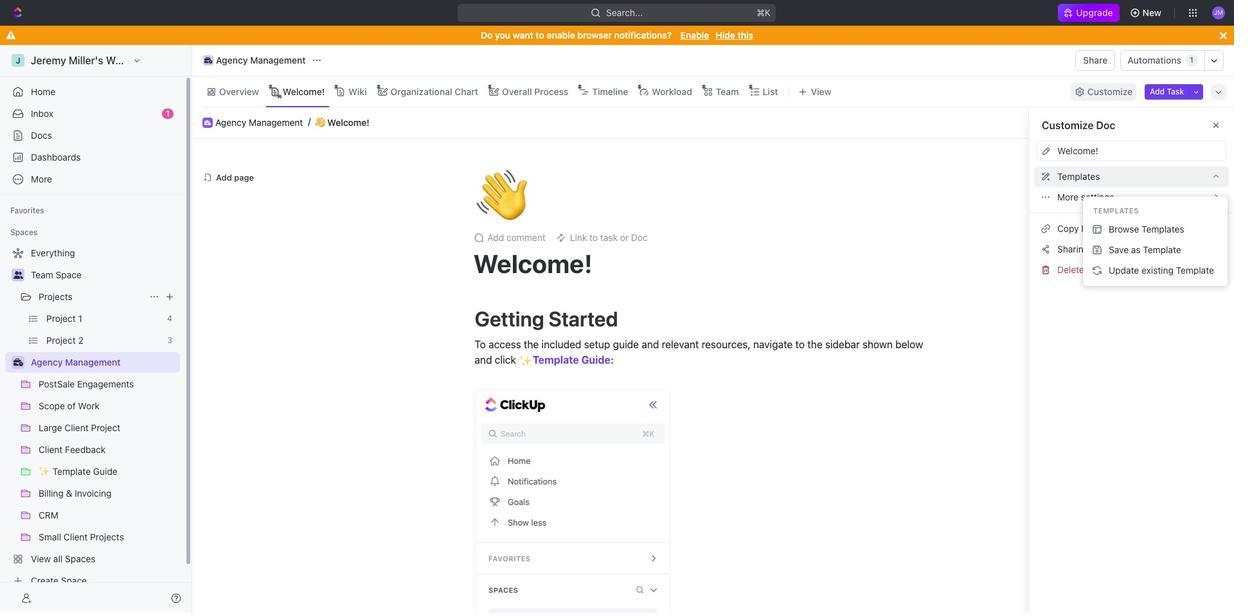 Task type: vqa. For each thing, say whether or not it's contained in the screenshot.
1 inside the Sidebar NAVIGATION
yes



Task type: describe. For each thing, give the bounding box(es) containing it.
more settings
[[1058, 192, 1115, 203]]

included
[[542, 339, 582, 350]]

0 vertical spatial 1
[[1190, 55, 1194, 65]]

projects link
[[39, 287, 144, 307]]

notifications?
[[614, 30, 672, 41]]

0 vertical spatial agency management
[[216, 55, 306, 66]]

you
[[495, 30, 511, 41]]

tree inside sidebar navigation
[[5, 243, 180, 592]]

as
[[1132, 244, 1141, 255]]

share button
[[1076, 50, 1116, 71]]

template for update existing template
[[1176, 265, 1215, 276]]

templates inside browse templates button
[[1142, 224, 1185, 235]]

delete view button
[[1037, 260, 1227, 280]]

setup
[[584, 339, 610, 350]]

dashboards
[[31, 152, 81, 163]]

this
[[738, 30, 754, 41]]

copy link button
[[1037, 219, 1227, 239]]

update existing template button
[[1089, 260, 1223, 281]]

0 vertical spatial agency management link
[[200, 53, 309, 68]]

to inside 'to access the included setup guide and relevant resources, navigate to the sidebar shown below and click'
[[796, 339, 805, 350]]

task
[[1167, 86, 1184, 96]]

1 inside sidebar navigation
[[166, 109, 170, 118]]

templates inside templates button
[[1058, 171, 1100, 182]]

inbox
[[31, 108, 53, 119]]

automations
[[1128, 55, 1182, 66]]

customize button
[[1071, 83, 1137, 101]]

delete
[[1058, 264, 1085, 275]]

templates button
[[1037, 167, 1227, 187]]

team link
[[714, 83, 739, 101]]

0 vertical spatial business time image
[[204, 57, 212, 64]]

welcome! right the 👋
[[328, 117, 370, 128]]

update
[[1109, 265, 1140, 276]]

template inside ✨ template guide:
[[533, 354, 579, 366]]

0 vertical spatial to
[[536, 30, 544, 41]]

enable
[[547, 30, 575, 41]]

team for team space
[[31, 269, 53, 280]]

guide
[[613, 339, 639, 350]]

more settings button
[[1037, 187, 1227, 208]]

agency management for agency management link related to business time image
[[215, 117, 303, 128]]

copy link
[[1058, 223, 1096, 234]]

browser
[[578, 30, 612, 41]]

list link
[[760, 83, 778, 101]]

add task
[[1150, 86, 1184, 96]]

2 the from the left
[[808, 339, 823, 350]]

organizational chart link
[[388, 83, 478, 101]]

home link
[[5, 82, 180, 102]]

1 vertical spatial and
[[475, 354, 492, 366]]

1 vertical spatial share
[[1094, 117, 1119, 128]]

existing
[[1142, 265, 1174, 276]]

sharing & permissions button
[[1037, 239, 1227, 260]]

sidebar navigation
[[0, 45, 192, 613]]

docs
[[31, 130, 52, 141]]

organizational
[[391, 86, 452, 97]]

customize for customize doc
[[1042, 120, 1094, 131]]

welcome! down comment
[[474, 248, 593, 278]]

add page
[[216, 172, 254, 182]]

settings
[[1081, 192, 1115, 203]]

process
[[534, 86, 569, 97]]

resources,
[[702, 339, 751, 350]]

relevant
[[662, 339, 699, 350]]

wiki
[[349, 86, 367, 97]]

team space link
[[31, 265, 177, 285]]

save
[[1109, 244, 1129, 255]]

doc
[[1097, 120, 1116, 131]]

agency for agency management link related to business time image
[[215, 117, 246, 128]]

workload link
[[650, 83, 692, 101]]

welcome! link
[[280, 83, 325, 101]]

👋 welcome!
[[315, 117, 370, 128]]

started
[[549, 307, 618, 331]]

new button
[[1125, 3, 1170, 23]]

overall
[[502, 86, 532, 97]]

sharing
[[1058, 244, 1089, 255]]

add for add task
[[1150, 86, 1165, 96]]

permissions
[[1101, 244, 1151, 255]]

timeline
[[592, 86, 628, 97]]

👋
[[315, 117, 326, 128]]

1 the from the left
[[524, 339, 539, 350]]

shown
[[863, 339, 893, 350]]

management inside sidebar navigation
[[65, 357, 121, 368]]

home
[[31, 86, 55, 97]]

do
[[481, 30, 493, 41]]

share inside button
[[1083, 55, 1108, 66]]

comment
[[507, 232, 546, 243]]

browse
[[1109, 224, 1140, 235]]

delete view
[[1058, 264, 1106, 275]]

agency management link for business time icon in sidebar navigation
[[31, 352, 177, 373]]

update existing template
[[1109, 265, 1215, 276]]

customize doc
[[1042, 120, 1116, 131]]

team space
[[31, 269, 82, 280]]

copy
[[1058, 223, 1079, 234]]

dashboards link
[[5, 147, 180, 168]]

getting
[[475, 307, 544, 331]]

team for team
[[716, 86, 739, 97]]



Task type: locate. For each thing, give the bounding box(es) containing it.
1 vertical spatial team
[[31, 269, 53, 280]]

0 vertical spatial template
[[1143, 244, 1182, 255]]

share down the customize button
[[1094, 117, 1119, 128]]

below
[[896, 339, 923, 350]]

organizational chart
[[391, 86, 478, 97]]

wiki link
[[346, 83, 367, 101]]

1 vertical spatial template
[[1176, 265, 1215, 276]]

upgrade link
[[1059, 4, 1120, 22]]

add
[[1150, 86, 1165, 96], [216, 172, 232, 182], [488, 232, 504, 243]]

2 vertical spatial add
[[488, 232, 504, 243]]

favorites button
[[5, 203, 49, 219]]

navigate
[[754, 339, 793, 350]]

access
[[489, 339, 521, 350]]

docs link
[[5, 125, 180, 146]]

tree
[[5, 243, 180, 592]]

0 horizontal spatial add
[[216, 172, 232, 182]]

add for add comment
[[488, 232, 504, 243]]

customize down share button
[[1088, 86, 1133, 97]]

agency for agency management link related to business time icon in sidebar navigation
[[31, 357, 63, 368]]

more
[[1058, 192, 1079, 203]]

to access the included setup guide and relevant resources, navigate to the sidebar shown below and click
[[475, 339, 926, 366]]

1 horizontal spatial the
[[808, 339, 823, 350]]

overview
[[219, 86, 259, 97]]

add for add page
[[216, 172, 232, 182]]

1 vertical spatial agency management
[[215, 117, 303, 128]]

0 vertical spatial add
[[1150, 86, 1165, 96]]

to
[[475, 339, 486, 350]]

favorites
[[10, 206, 44, 215]]

1 vertical spatial management
[[249, 117, 303, 128]]

browse templates button
[[1089, 219, 1223, 240]]

✨ template guide:
[[520, 354, 614, 367]]

tree containing team space
[[5, 243, 180, 592]]

welcome!
[[283, 86, 325, 97], [328, 117, 370, 128], [1058, 145, 1099, 156], [474, 248, 593, 278]]

0 vertical spatial and
[[642, 339, 659, 350]]

templates up browse
[[1094, 206, 1139, 215]]

template for save as template
[[1143, 244, 1182, 255]]

✨
[[520, 355, 532, 367]]

1 horizontal spatial business time image
[[204, 57, 212, 64]]

0 vertical spatial management
[[250, 55, 306, 66]]

2 vertical spatial management
[[65, 357, 121, 368]]

template right existing
[[1176, 265, 1215, 276]]

business time image inside sidebar navigation
[[13, 359, 23, 367]]

share
[[1083, 55, 1108, 66], [1094, 117, 1119, 128]]

the up ✨
[[524, 339, 539, 350]]

business time image
[[204, 57, 212, 64], [13, 359, 23, 367]]

chart
[[455, 86, 478, 97]]

0 horizontal spatial and
[[475, 354, 492, 366]]

1 vertical spatial 1
[[166, 109, 170, 118]]

spaces
[[10, 228, 38, 237]]

add comment
[[488, 232, 546, 243]]

do you want to enable browser notifications? enable hide this
[[481, 30, 754, 41]]

templates
[[1058, 171, 1100, 182], [1094, 206, 1139, 215], [1142, 224, 1185, 235]]

welcome! up the 👋
[[283, 86, 325, 97]]

0 vertical spatial templates
[[1058, 171, 1100, 182]]

share up the customize button
[[1083, 55, 1108, 66]]

1 vertical spatial templates
[[1094, 206, 1139, 215]]

user group image
[[13, 271, 23, 279]]

2 vertical spatial templates
[[1142, 224, 1185, 235]]

welcome! down customize doc
[[1058, 145, 1099, 156]]

templates up save as template button
[[1142, 224, 1185, 235]]

1 horizontal spatial and
[[642, 339, 659, 350]]

1 horizontal spatial team
[[716, 86, 739, 97]]

template up update existing template
[[1143, 244, 1182, 255]]

to right want
[[536, 30, 544, 41]]

customize inside button
[[1088, 86, 1133, 97]]

1 vertical spatial agency
[[215, 117, 246, 128]]

0 horizontal spatial to
[[536, 30, 544, 41]]

save as template button
[[1089, 240, 1223, 260]]

2 vertical spatial agency management
[[31, 357, 121, 368]]

agency management link for business time image
[[215, 117, 303, 128]]

overall process link
[[500, 83, 569, 101]]

1 horizontal spatial add
[[488, 232, 504, 243]]

view
[[1087, 264, 1106, 275]]

1 vertical spatial customize
[[1042, 120, 1094, 131]]

0 horizontal spatial the
[[524, 339, 539, 350]]

1 horizontal spatial to
[[796, 339, 805, 350]]

overview link
[[217, 83, 259, 101]]

1 horizontal spatial 1
[[1190, 55, 1194, 65]]

0 horizontal spatial 1
[[166, 109, 170, 118]]

workload
[[652, 86, 692, 97]]

add left task
[[1150, 86, 1165, 96]]

projects
[[39, 291, 73, 302]]

templates up more settings
[[1058, 171, 1100, 182]]

customize for customize
[[1088, 86, 1133, 97]]

getting started
[[475, 307, 618, 331]]

business time image
[[204, 120, 211, 125]]

enable
[[681, 30, 709, 41]]

agency management inside sidebar navigation
[[31, 357, 121, 368]]

team left the list "link"
[[716, 86, 739, 97]]

1 vertical spatial add
[[216, 172, 232, 182]]

agency management for agency management link related to business time icon in sidebar navigation
[[31, 357, 121, 368]]

2 vertical spatial agency
[[31, 357, 63, 368]]

agency management
[[216, 55, 306, 66], [215, 117, 303, 128], [31, 357, 121, 368]]

overall process
[[502, 86, 569, 97]]

to right navigate
[[796, 339, 805, 350]]

to
[[536, 30, 544, 41], [796, 339, 805, 350]]

guide:
[[582, 354, 614, 366]]

new
[[1143, 7, 1162, 18]]

add left comment
[[488, 232, 504, 243]]

and right guide
[[642, 339, 659, 350]]

customize
[[1088, 86, 1133, 97], [1042, 120, 1094, 131]]

list
[[763, 86, 778, 97]]

upgrade
[[1077, 7, 1113, 18]]

0 vertical spatial agency
[[216, 55, 248, 66]]

link
[[1082, 223, 1096, 234]]

2 vertical spatial template
[[533, 354, 579, 366]]

browse templates
[[1109, 224, 1185, 235]]

0 vertical spatial share
[[1083, 55, 1108, 66]]

template
[[1143, 244, 1182, 255], [1176, 265, 1215, 276], [533, 354, 579, 366]]

1 vertical spatial business time image
[[13, 359, 23, 367]]

and down the to
[[475, 354, 492, 366]]

and
[[642, 339, 659, 350], [475, 354, 492, 366]]

customize left "doc"
[[1042, 120, 1094, 131]]

search...
[[607, 7, 643, 18]]

template down included
[[533, 354, 579, 366]]

add inside button
[[1150, 86, 1165, 96]]

welcome! inside 'welcome!' link
[[283, 86, 325, 97]]

0 horizontal spatial team
[[31, 269, 53, 280]]

agency inside sidebar navigation
[[31, 357, 63, 368]]

hide
[[716, 30, 736, 41]]

add task button
[[1145, 84, 1190, 99]]

&
[[1092, 244, 1098, 255]]

add left page
[[216, 172, 232, 182]]

1 vertical spatial to
[[796, 339, 805, 350]]

space
[[56, 269, 82, 280]]

⌘k
[[757, 7, 771, 18]]

team inside tree
[[31, 269, 53, 280]]

team
[[716, 86, 739, 97], [31, 269, 53, 280]]

sidebar
[[825, 339, 860, 350]]

agency management link
[[200, 53, 309, 68], [215, 117, 303, 128], [31, 352, 177, 373]]

0 vertical spatial team
[[716, 86, 739, 97]]

timeline link
[[590, 83, 628, 101]]

0 vertical spatial customize
[[1088, 86, 1133, 97]]

want
[[513, 30, 534, 41]]

agency
[[216, 55, 248, 66], [215, 117, 246, 128], [31, 357, 63, 368]]

click
[[495, 354, 516, 366]]

team right user group icon
[[31, 269, 53, 280]]

the left "sidebar"
[[808, 339, 823, 350]]

2 horizontal spatial add
[[1150, 86, 1165, 96]]

0 horizontal spatial business time image
[[13, 359, 23, 367]]

save as template
[[1109, 244, 1182, 255]]

2 vertical spatial agency management link
[[31, 352, 177, 373]]

1 vertical spatial agency management link
[[215, 117, 303, 128]]



